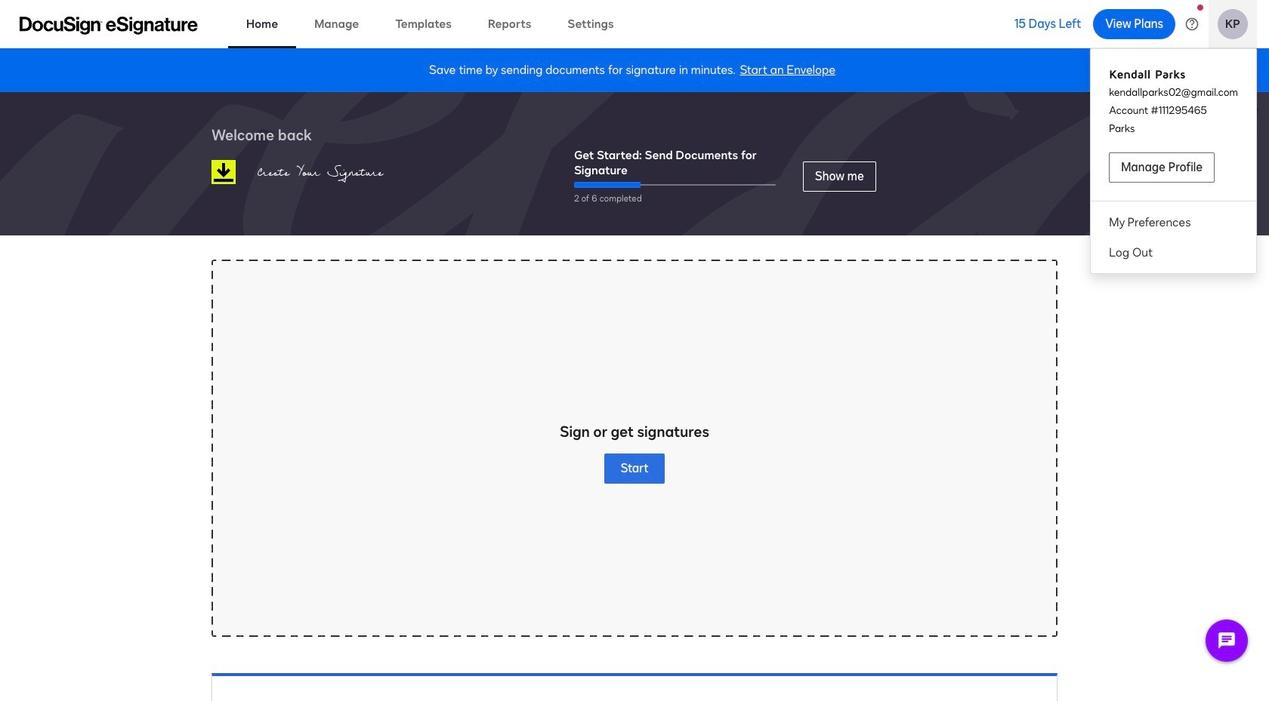 Task type: describe. For each thing, give the bounding box(es) containing it.
docusignlogo image
[[212, 160, 236, 184]]

docusign esignature image
[[20, 16, 198, 34]]



Task type: vqa. For each thing, say whether or not it's contained in the screenshot.
second folder icon from the top
no



Task type: locate. For each thing, give the bounding box(es) containing it.
account navigation element
[[1091, 54, 1257, 268]]



